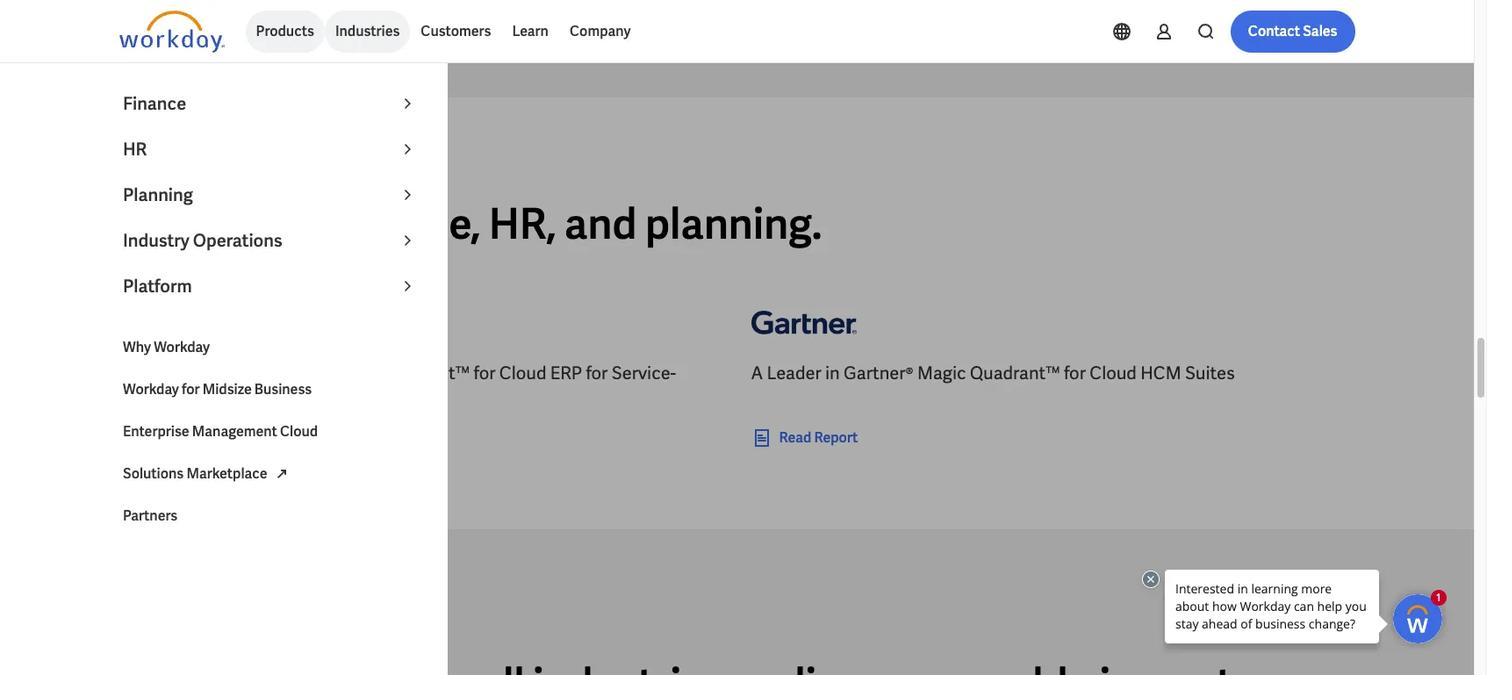 Task type: describe. For each thing, give the bounding box(es) containing it.
hr
[[123, 138, 147, 161]]

a leader in 2023 gartner® magic quadrant™ for cloud erp for service- centric enterprises
[[119, 362, 676, 410]]

company
[[570, 22, 631, 40]]

and
[[565, 197, 637, 251]]

sales
[[1303, 22, 1338, 40]]

contact sales link
[[1231, 11, 1355, 53]]

gartner image for gartner®
[[751, 298, 856, 347]]

enterprise management cloud
[[123, 422, 318, 441]]

opens in a new tab image
[[271, 463, 292, 484]]

hcm
[[1141, 362, 1181, 385]]

learn
[[512, 22, 549, 40]]

management
[[192, 422, 277, 441]]

read report link for a leader in gartner® magic quadrant™ for cloud hcm suites
[[751, 428, 858, 449]]

suites
[[1185, 362, 1235, 385]]

industry operations
[[123, 229, 283, 252]]

for left hcm on the right bottom
[[1064, 362, 1086, 385]]

contact sales
[[1248, 22, 1338, 40]]

leader for a leader in gartner® magic quadrant™ for cloud hcm suites
[[767, 362, 822, 385]]

why
[[123, 338, 151, 356]]

enterprise
[[123, 422, 189, 441]]

in for gartner®
[[825, 362, 840, 385]]

read report link for a leader in 2023 gartner® magic quadrant™ for cloud erp for service- centric enterprises
[[119, 453, 226, 474]]

what
[[119, 155, 155, 171]]

centric
[[119, 387, 178, 410]]

platform button
[[112, 263, 428, 309]]

workday for midsize business link
[[112, 369, 428, 411]]

read report for gartner®
[[779, 429, 858, 447]]

read for a leader in 2023 gartner® magic quadrant™ for cloud erp for service- centric enterprises
[[147, 453, 179, 472]]

0 horizontal spatial cloud
[[280, 422, 318, 441]]

why workday
[[123, 338, 210, 356]]

analysts
[[158, 155, 220, 171]]

a leader in gartner® magic quadrant™ for cloud hcm suites
[[751, 362, 1235, 385]]

industry operations button
[[112, 218, 428, 263]]

business
[[254, 380, 312, 399]]

hr,
[[489, 197, 556, 251]]

read for a leader in gartner® magic quadrant™ for cloud hcm suites
[[779, 429, 811, 447]]

planning.
[[645, 197, 822, 251]]

planning button
[[112, 172, 428, 218]]

2023
[[212, 362, 250, 385]]

0 vertical spatial workday
[[154, 338, 210, 356]]

midsize
[[203, 380, 252, 399]]

cloud inside a leader in 2023 gartner® magic quadrant™ for cloud erp for service- centric enterprises
[[499, 362, 546, 385]]



Task type: vqa. For each thing, say whether or not it's contained in the screenshot.
A
yes



Task type: locate. For each thing, give the bounding box(es) containing it.
service-
[[612, 362, 676, 385]]

finance,
[[329, 197, 481, 251]]

1 vertical spatial workday
[[123, 380, 179, 399]]

0 horizontal spatial gartner®
[[253, 362, 323, 385]]

1 horizontal spatial leader
[[767, 362, 822, 385]]

partners
[[123, 507, 178, 525]]

gartner image
[[119, 298, 224, 347], [751, 298, 856, 347]]

for left the midsize
[[182, 380, 200, 399]]

2 gartner image from the left
[[751, 298, 856, 347]]

a for a leader in gartner® magic quadrant™ for cloud hcm suites
[[751, 362, 763, 385]]

erp
[[550, 362, 582, 385]]

marketplace
[[187, 464, 267, 483]]

report
[[814, 429, 858, 447], [182, 453, 226, 472]]

workday
[[154, 338, 210, 356], [123, 380, 179, 399]]

enterprises
[[182, 387, 272, 410]]

for left erp
[[474, 362, 496, 385]]

0 horizontal spatial read report link
[[119, 453, 226, 474]]

magic
[[327, 362, 376, 385], [917, 362, 966, 385]]

industry
[[123, 229, 190, 252]]

in
[[285, 197, 321, 251], [193, 362, 208, 385], [825, 362, 840, 385]]

1 quadrant™ from the left
[[380, 362, 470, 385]]

1 horizontal spatial read report
[[779, 429, 858, 447]]

finance
[[123, 92, 186, 115]]

0 vertical spatial read report
[[779, 429, 858, 447]]

a leader in finance, hr, and planning.
[[119, 197, 822, 251]]

platform
[[123, 275, 192, 298]]

0 horizontal spatial quadrant™
[[380, 362, 470, 385]]

0 horizontal spatial gartner image
[[119, 298, 224, 347]]

enterprise management cloud link
[[112, 411, 428, 453]]

contact
[[1248, 22, 1300, 40]]

for right erp
[[586, 362, 608, 385]]

a inside a leader in 2023 gartner® magic quadrant™ for cloud erp for service- centric enterprises
[[119, 362, 131, 385]]

in inside a leader in 2023 gartner® magic quadrant™ for cloud erp for service- centric enterprises
[[193, 362, 208, 385]]

a
[[119, 197, 148, 251], [119, 362, 131, 385], [751, 362, 763, 385]]

read report
[[779, 429, 858, 447], [147, 453, 226, 472]]

company button
[[559, 11, 641, 53]]

1 horizontal spatial gartner®
[[844, 362, 914, 385]]

1 horizontal spatial read report link
[[751, 428, 858, 449]]

0 vertical spatial read
[[779, 429, 811, 447]]

solutions
[[123, 464, 184, 483]]

workday up 'enterprise'
[[123, 380, 179, 399]]

why workday link
[[112, 327, 428, 369]]

industries button
[[325, 11, 410, 53]]

1 vertical spatial read report
[[147, 453, 226, 472]]

quadrant™ inside a leader in 2023 gartner® magic quadrant™ for cloud erp for service- centric enterprises
[[380, 362, 470, 385]]

2 gartner® from the left
[[844, 362, 914, 385]]

planning
[[123, 183, 193, 206]]

say
[[222, 155, 245, 171]]

1 vertical spatial read report link
[[119, 453, 226, 474]]

leader for a leader in 2023 gartner® magic quadrant™ for cloud erp for service- centric enterprises
[[135, 362, 189, 385]]

learn button
[[502, 11, 559, 53]]

1 horizontal spatial in
[[285, 197, 321, 251]]

1 vertical spatial read
[[147, 453, 179, 472]]

1 horizontal spatial read
[[779, 429, 811, 447]]

1 horizontal spatial gartner image
[[751, 298, 856, 347]]

gartner® inside a leader in 2023 gartner® magic quadrant™ for cloud erp for service- centric enterprises
[[253, 362, 323, 385]]

2 horizontal spatial in
[[825, 362, 840, 385]]

cloud left erp
[[499, 362, 546, 385]]

read
[[779, 429, 811, 447], [147, 453, 179, 472]]

in for 2023
[[193, 362, 208, 385]]

workday inside 'link'
[[123, 380, 179, 399]]

0 horizontal spatial in
[[193, 362, 208, 385]]

industries
[[335, 22, 400, 40]]

solutions marketplace
[[123, 464, 267, 483]]

0 horizontal spatial leader
[[135, 362, 189, 385]]

partners link
[[112, 495, 428, 537]]

1 magic from the left
[[327, 362, 376, 385]]

0 vertical spatial report
[[814, 429, 858, 447]]

2 magic from the left
[[917, 362, 966, 385]]

products button
[[245, 11, 325, 53]]

0 horizontal spatial read report
[[147, 453, 226, 472]]

operations
[[193, 229, 283, 252]]

workday right why
[[154, 338, 210, 356]]

1 horizontal spatial magic
[[917, 362, 966, 385]]

gartner®
[[253, 362, 323, 385], [844, 362, 914, 385]]

cloud down business
[[280, 422, 318, 441]]

1 vertical spatial report
[[182, 453, 226, 472]]

2 horizontal spatial cloud
[[1090, 362, 1137, 385]]

hr button
[[112, 126, 428, 172]]

0 vertical spatial read report link
[[751, 428, 858, 449]]

customers button
[[410, 11, 502, 53]]

for
[[474, 362, 496, 385], [586, 362, 608, 385], [1064, 362, 1086, 385], [182, 380, 200, 399]]

customers
[[421, 22, 491, 40]]

quadrant™
[[380, 362, 470, 385], [970, 362, 1060, 385]]

0 horizontal spatial read
[[147, 453, 179, 472]]

magic inside a leader in 2023 gartner® magic quadrant™ for cloud erp for service- centric enterprises
[[327, 362, 376, 385]]

cloud left hcm on the right bottom
[[1090, 362, 1137, 385]]

leader
[[135, 362, 189, 385], [767, 362, 822, 385]]

solutions marketplace link
[[112, 453, 428, 495]]

products
[[256, 22, 314, 40]]

2 quadrant™ from the left
[[970, 362, 1060, 385]]

cloud
[[499, 362, 546, 385], [1090, 362, 1137, 385], [280, 422, 318, 441]]

1 leader from the left
[[135, 362, 189, 385]]

a for a leader in finance, hr, and planning.
[[119, 197, 148, 251]]

1 horizontal spatial quadrant™
[[970, 362, 1060, 385]]

workday for midsize business
[[123, 380, 312, 399]]

leader inside a leader in 2023 gartner® magic quadrant™ for cloud erp for service- centric enterprises
[[135, 362, 189, 385]]

a for a leader in 2023 gartner® magic quadrant™ for cloud erp for service- centric enterprises
[[119, 362, 131, 385]]

0 horizontal spatial magic
[[327, 362, 376, 385]]

1 horizontal spatial cloud
[[499, 362, 546, 385]]

1 horizontal spatial report
[[814, 429, 858, 447]]

leader
[[157, 197, 277, 251]]

0 horizontal spatial report
[[182, 453, 226, 472]]

finance button
[[112, 81, 428, 126]]

1 gartner image from the left
[[119, 298, 224, 347]]

for inside 'link'
[[182, 380, 200, 399]]

1 gartner® from the left
[[253, 362, 323, 385]]

report for gartner®
[[814, 429, 858, 447]]

go to the homepage image
[[119, 11, 224, 53]]

what analysts say
[[119, 155, 245, 171]]

gartner image for 2023
[[119, 298, 224, 347]]

read report for 2023
[[147, 453, 226, 472]]

report for 2023
[[182, 453, 226, 472]]

read report link
[[751, 428, 858, 449], [119, 453, 226, 474]]

2 leader from the left
[[767, 362, 822, 385]]

in for finance,
[[285, 197, 321, 251]]



